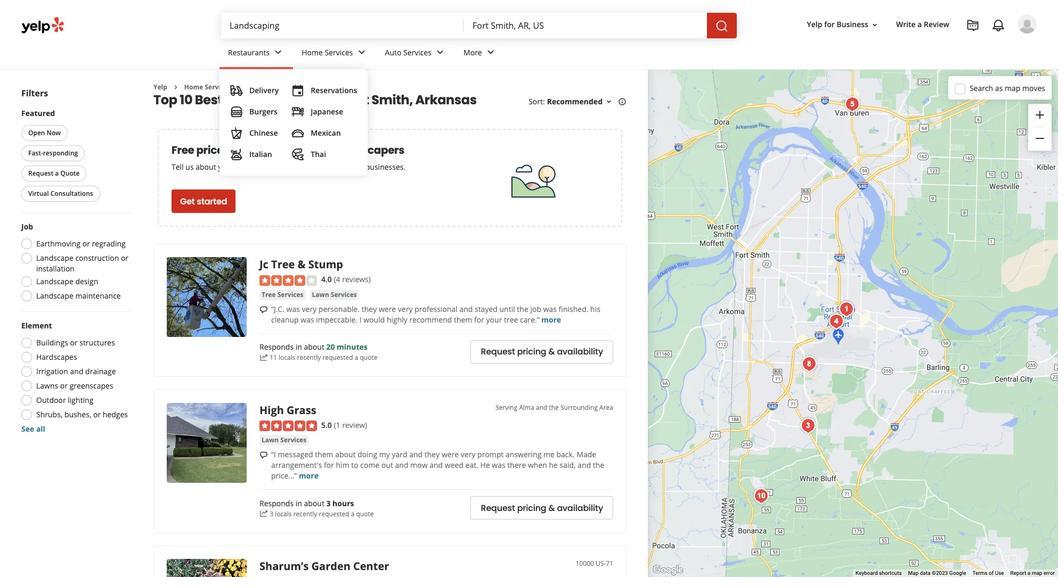 Task type: vqa. For each thing, say whether or not it's contained in the screenshot.
CA to the middle
no



Task type: locate. For each thing, give the bounding box(es) containing it.
1 vertical spatial from
[[307, 162, 324, 172]]

request pricing & availability button down the care."
[[471, 340, 613, 364]]

1 horizontal spatial they
[[425, 450, 440, 460]]

get
[[277, 162, 288, 172]]

tree up "j.c.
[[262, 290, 276, 299]]

0 vertical spatial responds
[[259, 342, 294, 352]]

shrubs, bushes, or hedges
[[36, 410, 128, 420]]

1 responds from the top
[[259, 342, 294, 352]]

pricing down the care."
[[517, 346, 546, 358]]

price…"
[[271, 471, 297, 481]]

None search field
[[221, 13, 739, 38]]

recently down responds in about 3 hours
[[293, 510, 317, 519]]

2 in from the top
[[296, 499, 302, 509]]

services up messaged
[[280, 436, 306, 445]]

request
[[28, 169, 53, 178], [481, 346, 515, 358], [481, 502, 515, 515]]

0 vertical spatial more link
[[541, 315, 561, 325]]

0 horizontal spatial more
[[299, 471, 319, 481]]

0 vertical spatial your
[[218, 162, 234, 172]]

1 horizontal spatial lawn services
[[312, 290, 357, 299]]

them down professional
[[454, 315, 472, 325]]

or up construction
[[82, 239, 90, 249]]

24 chevron down v2 image for more
[[484, 46, 497, 59]]

alma
[[519, 403, 534, 412]]

lawn services for the left lawn services button
[[262, 436, 306, 445]]

more right the care."
[[541, 315, 561, 325]]

0 horizontal spatial lawn services button
[[259, 435, 309, 446]]

10000
[[576, 560, 594, 569]]

"i
[[271, 450, 276, 460]]

16 speech v2 image for "j.c.
[[259, 306, 268, 314]]

1 vertical spatial lawn
[[262, 436, 279, 445]]

free price estimates from local landscapers image
[[507, 155, 560, 209]]

0 horizontal spatial they
[[362, 304, 377, 314]]

2 vertical spatial landscape
[[36, 291, 73, 301]]

0 vertical spatial home
[[302, 47, 323, 57]]

24 chevron down v2 image
[[355, 46, 368, 59], [434, 46, 447, 59], [484, 46, 497, 59]]

landscape for landscape design
[[36, 277, 73, 287]]

jc tree & stump
[[259, 258, 343, 272]]

jc tree & stump image
[[167, 258, 247, 337]]

terms of use link
[[973, 571, 1004, 577]]

menu containing delivery
[[220, 69, 368, 176]]

1 vertical spatial your
[[486, 315, 502, 325]]

1 pricing from the top
[[517, 346, 546, 358]]

request pricing & availability button down when
[[471, 497, 613, 520]]

1 horizontal spatial lawn services link
[[310, 290, 359, 300]]

2 option group from the top
[[18, 321, 132, 435]]

keyboard
[[856, 571, 878, 577]]

24 sushi v2 image
[[292, 105, 304, 118]]

24 thai v2 image
[[292, 148, 304, 161]]

landscape inside landscape construction or installation
[[36, 253, 73, 263]]

about up 11 locals recently requested a quote
[[304, 342, 324, 352]]

1 vertical spatial tree
[[262, 290, 276, 299]]

map right as
[[1005, 83, 1020, 93]]

in for 20 minutes
[[296, 342, 302, 352]]

they inside "i messaged them about doing my yard and they were very prompt answering me back. made arrangement's for him to come out and mow and weed eat. he was there when he said, and the price…"
[[425, 450, 440, 460]]

1 horizontal spatial map
[[1032, 571, 1042, 577]]

and left stayed
[[459, 304, 473, 314]]

request down the he
[[481, 502, 515, 515]]

yelp left the business
[[807, 19, 822, 30]]

the down made
[[593, 460, 604, 471]]

1 horizontal spatial them
[[454, 315, 472, 325]]

tree services button
[[259, 290, 306, 300]]

landscape down landscape design
[[36, 291, 73, 301]]

1 horizontal spatial home services
[[302, 47, 353, 57]]

1 vertical spatial yelp
[[153, 83, 167, 92]]

2 vertical spatial for
[[324, 460, 334, 471]]

1 vertical spatial lawn services link
[[259, 435, 309, 446]]

1 horizontal spatial were
[[442, 450, 459, 460]]

3
[[326, 499, 331, 509], [270, 510, 273, 519]]

1 vertical spatial the
[[549, 403, 559, 412]]

0 vertical spatial lawn services link
[[310, 290, 359, 300]]

home services link up '24 burgers v2' icon
[[184, 83, 231, 92]]

walker michael landscapes image
[[842, 94, 863, 115]]

very inside "i messaged them about doing my yard and they were very prompt answering me back. made arrangement's for him to come out and mow and weed eat. he was there when he said, and the price…"
[[461, 450, 476, 460]]

impeccable.
[[316, 315, 358, 325]]

16 chevron right v2 image for home services
[[171, 83, 180, 92]]

0 horizontal spatial for
[[324, 460, 334, 471]]

0 vertical spatial locals
[[279, 353, 295, 363]]

locals for responds in about 3 hours
[[275, 510, 292, 519]]

was
[[286, 304, 300, 314], [543, 304, 557, 314], [301, 315, 314, 325], [492, 460, 505, 471]]

your down '24 italian v2' icon
[[218, 162, 234, 172]]

request for "i messaged them about doing my yard and they were very prompt answering me back. made arrangement's for him to come out and mow and weed eat. he was there when he said, and the price…"
[[481, 502, 515, 515]]

doing
[[358, 450, 377, 460]]

1 vertical spatial responds
[[259, 499, 294, 509]]

and inside option group
[[70, 367, 83, 377]]

quote for 3 hours
[[356, 510, 374, 519]]

home services link
[[293, 38, 376, 69], [184, 83, 231, 92]]

1 horizontal spatial for
[[474, 315, 484, 325]]

yelp left 10
[[153, 83, 167, 92]]

2 16 speech v2 image from the top
[[259, 451, 268, 460]]

virtual
[[28, 189, 49, 198]]

24 chevron down v2 image left auto
[[355, 46, 368, 59]]

construction
[[75, 253, 119, 263]]

16 speech v2 image left "i
[[259, 451, 268, 460]]

or down regrading
[[121, 253, 128, 263]]

3 24 chevron down v2 image from the left
[[484, 46, 497, 59]]

responds for responds in about 20 minutes
[[259, 342, 294, 352]]

1 horizontal spatial home services link
[[293, 38, 376, 69]]

were inside "j.c. was very personable. they were very professional and stayed until the job was finished. his cleanup was impeccable. i would highly recommend them for your tree care."
[[379, 304, 396, 314]]

free
[[172, 143, 194, 158]]

your down stayed
[[486, 315, 502, 325]]

1 vertical spatial pricing
[[517, 502, 546, 515]]

for down stayed
[[474, 315, 484, 325]]

2 vertical spatial &
[[548, 502, 555, 515]]

1 request pricing & availability button from the top
[[471, 340, 613, 364]]

0 vertical spatial them
[[454, 315, 472, 325]]

a down the minutes
[[355, 353, 358, 363]]

24 chevron down v2 image inside more link
[[484, 46, 497, 59]]

landscape up the 'installation'
[[36, 253, 73, 263]]

2 16 chevron right v2 image from the left
[[235, 83, 244, 92]]

0 vertical spatial 3
[[326, 499, 331, 509]]

structures
[[80, 338, 115, 348]]

1 availability from the top
[[557, 346, 603, 358]]

1 vertical spatial them
[[315, 450, 333, 460]]

1 landscape from the top
[[36, 253, 73, 263]]

very up impeccable.
[[302, 304, 317, 314]]

locals right 16 trending v2 image
[[275, 510, 292, 519]]

16 speech v2 image
[[259, 306, 268, 314], [259, 451, 268, 460]]

tree
[[271, 258, 295, 272], [262, 290, 276, 299]]

were
[[379, 304, 396, 314], [442, 450, 459, 460]]

surrounding
[[560, 403, 598, 412]]

16 speech v2 image for "i
[[259, 451, 268, 460]]

1 vertical spatial availability
[[557, 502, 603, 515]]

0 horizontal spatial the
[[517, 304, 528, 314]]

as
[[995, 83, 1003, 93]]

about right us
[[196, 162, 216, 172]]

landscape down the 'installation'
[[36, 277, 73, 287]]

request pricing & availability for job
[[481, 346, 603, 358]]

were up 'highly'
[[379, 304, 396, 314]]

1 vertical spatial lawn services button
[[259, 435, 309, 446]]

auto services
[[385, 47, 432, 57]]

16 chevron down v2 image
[[871, 21, 879, 29]]

0 vertical spatial option group
[[18, 222, 132, 305]]

1 vertical spatial 3
[[270, 510, 273, 519]]

japanese link
[[287, 101, 361, 123]]

0 horizontal spatial yelp
[[153, 83, 167, 92]]

yelp for yelp for business
[[807, 19, 822, 30]]

1 vertical spatial more
[[299, 471, 319, 481]]

0 vertical spatial they
[[362, 304, 377, 314]]

serving
[[496, 403, 517, 412]]

0 vertical spatial requested
[[323, 353, 353, 363]]

1 request pricing & availability from the top
[[481, 346, 603, 358]]

request down tree
[[481, 346, 515, 358]]

a down hours
[[351, 510, 355, 519]]

0 vertical spatial availability
[[557, 346, 603, 358]]

16 speech v2 image left "j.c.
[[259, 306, 268, 314]]

0 horizontal spatial were
[[379, 304, 396, 314]]

0 vertical spatial quote
[[360, 353, 377, 363]]

for left the business
[[824, 19, 835, 30]]

5.0 (1 review)
[[321, 420, 367, 430]]

user actions element
[[798, 13, 1052, 79]]

landscape for landscape construction or installation
[[36, 253, 73, 263]]

lawn
[[312, 290, 329, 299], [262, 436, 279, 445]]

thai
[[311, 149, 326, 159]]

option group containing element
[[18, 321, 132, 435]]

0 vertical spatial from
[[281, 143, 306, 158]]

japanese
[[311, 107, 343, 117]]

1 horizontal spatial very
[[398, 304, 413, 314]]

services down the 4 star rating image
[[277, 290, 303, 299]]

services down find 'field'
[[325, 47, 353, 57]]

services up personable. on the left of page
[[331, 290, 357, 299]]

&
[[298, 258, 306, 272], [548, 346, 555, 358], [548, 502, 555, 515]]

2 horizontal spatial the
[[593, 460, 604, 471]]

0 vertical spatial request pricing & availability button
[[471, 340, 613, 364]]

5 star rating image
[[259, 421, 317, 432]]

he
[[549, 460, 558, 471]]

quote down "come"
[[356, 510, 374, 519]]

data
[[920, 571, 931, 577]]

the up the care."
[[517, 304, 528, 314]]

home services inside business categories element
[[302, 47, 353, 57]]

in up 3 locals recently requested a quote
[[296, 499, 302, 509]]

from up help
[[281, 143, 306, 158]]

more link for "i messaged them about doing my yard and they were very prompt answering me back. made arrangement's for him to come out and mow and weed eat. he was there when he said, and the price…"
[[299, 471, 319, 481]]

search
[[970, 83, 993, 93]]

1 vertical spatial request pricing & availability button
[[471, 497, 613, 520]]

finished.
[[559, 304, 588, 314]]

lawn services link
[[310, 290, 359, 300], [259, 435, 309, 446]]

was down prompt
[[492, 460, 505, 471]]

1 none field from the left
[[230, 20, 456, 31]]

lawn services link down 5 star rating image on the left of page
[[259, 435, 309, 446]]

0 horizontal spatial lawn services
[[262, 436, 306, 445]]

1 vertical spatial request
[[481, 346, 515, 358]]

and down made
[[578, 460, 591, 471]]

menu
[[220, 69, 368, 176]]

24 chevron down v2 image inside auto services link
[[434, 46, 447, 59]]

0 vertical spatial map
[[1005, 83, 1020, 93]]

in for 3 hours
[[296, 499, 302, 509]]

landscape construction or installation
[[36, 253, 128, 274]]

out
[[381, 460, 393, 471]]

and
[[262, 162, 275, 172], [459, 304, 473, 314], [70, 367, 83, 377], [536, 403, 547, 412], [409, 450, 423, 460], [395, 460, 408, 471], [430, 460, 443, 471], [578, 460, 591, 471]]

home services
[[302, 47, 353, 57], [184, 83, 231, 92]]

lawn services button
[[310, 290, 359, 300], [259, 435, 309, 446]]

24 chevron down v2 image right auto services
[[434, 46, 447, 59]]

locals right 11
[[279, 353, 295, 363]]

1 vertical spatial requested
[[319, 510, 349, 519]]

3 landscape from the top
[[36, 291, 73, 301]]

availability for "i messaged them about doing my yard and they were very prompt answering me back. made arrangement's for him to come out and mow and weed eat. he was there when he said, and the price…"
[[557, 502, 603, 515]]

request up the virtual
[[28, 169, 53, 178]]

3 locals recently requested a quote
[[270, 510, 374, 519]]

option group
[[18, 222, 132, 305], [18, 321, 132, 435]]

0 vertical spatial recently
[[297, 353, 321, 363]]

0 horizontal spatial none field
[[230, 20, 456, 31]]

tree inside button
[[262, 290, 276, 299]]

keyboard shortcuts
[[856, 571, 902, 577]]

arkansas
[[415, 91, 477, 109]]

i
[[359, 315, 362, 325]]

lawn services button down 5 star rating image on the left of page
[[259, 435, 309, 446]]

24 mexican v2 image
[[292, 127, 304, 140]]

lawn up "i
[[262, 436, 279, 445]]

from
[[281, 143, 306, 158], [307, 162, 324, 172]]

1 vertical spatial quote
[[356, 510, 374, 519]]

1 vertical spatial 16 speech v2 image
[[259, 451, 268, 460]]

1 vertical spatial home services
[[184, 83, 231, 92]]

0 horizontal spatial home
[[184, 83, 203, 92]]

0 horizontal spatial very
[[302, 304, 317, 314]]

0 vertical spatial lawn
[[312, 290, 329, 299]]

0 vertical spatial lawn services
[[312, 290, 357, 299]]

home services link down find text field
[[293, 38, 376, 69]]

1 horizontal spatial home
[[302, 47, 323, 57]]

shortcuts
[[879, 571, 902, 577]]

2 horizontal spatial very
[[461, 450, 476, 460]]

1 horizontal spatial yelp
[[807, 19, 822, 30]]

1 vertical spatial locals
[[275, 510, 292, 519]]

they inside "j.c. was very personable. they were very professional and stayed until the job was finished. his cleanup was impeccable. i would highly recommend them for your tree care."
[[362, 304, 377, 314]]

request pricing & availability button for answering
[[471, 497, 613, 520]]

was up cleanup
[[286, 304, 300, 314]]

your inside "j.c. was very personable. they were very professional and stayed until the job was finished. his cleanup was impeccable. i would highly recommend them for your tree care."
[[486, 315, 502, 325]]

landscape design
[[36, 277, 98, 287]]

0 vertical spatial landscape
[[36, 253, 73, 263]]

1 24 chevron down v2 image from the left
[[355, 46, 368, 59]]

projects image
[[966, 19, 979, 32]]

home right 24 chevron down v2 icon
[[302, 47, 323, 57]]

0 horizontal spatial home services link
[[184, 83, 231, 92]]

availability
[[557, 346, 603, 358], [557, 502, 603, 515]]

2 none field from the left
[[473, 20, 698, 31]]

None field
[[230, 20, 456, 31], [473, 20, 698, 31]]

earthmoving
[[36, 239, 81, 249]]

see
[[21, 424, 34, 434]]

or right buildings
[[70, 338, 78, 348]]

availability down finished.
[[557, 346, 603, 358]]

come
[[360, 460, 380, 471]]

0 horizontal spatial your
[[218, 162, 234, 172]]

messaged
[[278, 450, 313, 460]]

were inside "i messaged them about doing my yard and they were very prompt answering me back. made arrangement's for him to come out and mow and weed eat. he was there when he said, and the price…"
[[442, 450, 459, 460]]

more link right the care."
[[541, 315, 561, 325]]

tree services
[[262, 290, 303, 299]]

responds for responds in about 3 hours
[[259, 499, 294, 509]]

they up mow
[[425, 450, 440, 460]]

16 chevron right v2 image for landscaping
[[235, 83, 244, 92]]

2 vertical spatial the
[[593, 460, 604, 471]]

lawn services up personable. on the left of page
[[312, 290, 357, 299]]

0 vertical spatial the
[[517, 304, 528, 314]]

0 vertical spatial 16 speech v2 image
[[259, 306, 268, 314]]

about up him
[[335, 450, 356, 460]]

a for report
[[1028, 571, 1031, 577]]

0 horizontal spatial home services
[[184, 83, 231, 92]]

from down the thai
[[307, 162, 324, 172]]

google image
[[651, 564, 686, 578]]

delivery
[[249, 85, 279, 95]]

0 vertical spatial request
[[28, 169, 53, 178]]

tree services link
[[259, 290, 306, 300]]

©2023
[[932, 571, 948, 577]]

availability down said,
[[557, 502, 603, 515]]

0 vertical spatial pricing
[[517, 346, 546, 358]]

0 horizontal spatial more link
[[299, 471, 319, 481]]

a inside button
[[55, 169, 59, 178]]

more for "j.c. was very personable. they were very professional and stayed until the job was finished. his cleanup was impeccable. i would highly recommend them for your tree care."
[[541, 315, 561, 325]]

hardscapes
[[36, 352, 77, 362]]

lawn down 4.0
[[312, 290, 329, 299]]

1 vertical spatial map
[[1032, 571, 1042, 577]]

24 chevron down v2 image right more
[[484, 46, 497, 59]]

none field find
[[230, 20, 456, 31]]

2 landscape from the top
[[36, 277, 73, 287]]

pricing for job
[[517, 346, 546, 358]]

outdoor
[[36, 395, 66, 405]]

high grass image
[[167, 403, 247, 483]]

responds up 16 trending v2 image
[[259, 499, 294, 509]]

open now
[[28, 128, 61, 137]]

1 option group from the top
[[18, 222, 132, 305]]

quote for 20 minutes
[[360, 353, 377, 363]]

in up 11 locals recently requested a quote
[[296, 342, 302, 352]]

fairway lawns image
[[799, 354, 820, 375]]

16 chevron right v2 image up '24 burgers v2' icon
[[235, 83, 244, 92]]

2 responds from the top
[[259, 499, 294, 509]]

2 horizontal spatial for
[[824, 19, 835, 30]]

map left error
[[1032, 571, 1042, 577]]

landscaping
[[248, 83, 288, 92], [225, 91, 308, 109]]

request inside button
[[28, 169, 53, 178]]

lawn services down 5 star rating image on the left of page
[[262, 436, 306, 445]]

lawns
[[36, 381, 58, 391]]

request pricing & availability button
[[471, 340, 613, 364], [471, 497, 613, 520]]

responds up 11
[[259, 342, 294, 352]]

or for greenscapes
[[60, 381, 68, 391]]

outdoor lighting
[[36, 395, 93, 405]]

0 vertical spatial lawn services button
[[310, 290, 359, 300]]

recently
[[297, 353, 321, 363], [293, 510, 317, 519]]

and inside free price estimates from local landscapers tell us about your project and get help from sponsored businesses.
[[262, 162, 275, 172]]

2 request pricing & availability from the top
[[481, 502, 603, 515]]

sharum's garden center image
[[798, 415, 819, 437]]

1 horizontal spatial 16 chevron right v2 image
[[235, 83, 244, 92]]

the lawn ranger image
[[826, 311, 847, 332]]

1 vertical spatial were
[[442, 450, 459, 460]]

and up mow
[[409, 450, 423, 460]]

locals for responds in about 20 minutes
[[279, 353, 295, 363]]

16 chevron right v2 image right yelp link
[[171, 83, 180, 92]]

24 delivery v2 image
[[230, 84, 243, 97]]

1 in from the top
[[296, 342, 302, 352]]

2 availability from the top
[[557, 502, 603, 515]]

yelp inside button
[[807, 19, 822, 30]]

map
[[1005, 83, 1020, 93], [1032, 571, 1042, 577]]

very up 'highly'
[[398, 304, 413, 314]]

group
[[1028, 104, 1052, 151]]

more
[[541, 315, 561, 325], [299, 471, 319, 481]]

requested down hours
[[319, 510, 349, 519]]

1 16 chevron right v2 image from the left
[[171, 83, 180, 92]]

about inside "i messaged them about doing my yard and they were very prompt answering me back. made arrangement's for him to come out and mow and weed eat. he was there when he said, and the price…"
[[335, 450, 356, 460]]

2 request pricing & availability button from the top
[[471, 497, 613, 520]]

chinese
[[249, 128, 278, 138]]

tree
[[504, 315, 518, 325]]

featured group
[[19, 108, 132, 204]]

2 pricing from the top
[[517, 502, 546, 515]]

home services up '24 burgers v2' icon
[[184, 83, 231, 92]]

0 horizontal spatial map
[[1005, 83, 1020, 93]]

a left quote
[[55, 169, 59, 178]]

4 star rating image
[[259, 275, 317, 286]]

a right report
[[1028, 571, 1031, 577]]

1 vertical spatial landscape
[[36, 277, 73, 287]]

home right top
[[184, 83, 203, 92]]

and down yard
[[395, 460, 408, 471]]

0 vertical spatial for
[[824, 19, 835, 30]]

5.0
[[321, 420, 332, 430]]

for left him
[[324, 460, 334, 471]]

near
[[311, 91, 342, 109]]

jc tree & stump image
[[836, 299, 857, 320]]

2 horizontal spatial 24 chevron down v2 image
[[484, 46, 497, 59]]

more link down arrangement's
[[299, 471, 319, 481]]

were up weed
[[442, 450, 459, 460]]

installation
[[36, 264, 75, 274]]

quote down the minutes
[[360, 353, 377, 363]]

for inside "j.c. was very personable. they were very professional and stayed until the job was finished. his cleanup was impeccable. i would highly recommend them for your tree care."
[[474, 315, 484, 325]]

or up the outdoor lighting
[[60, 381, 68, 391]]

italian
[[249, 149, 272, 159]]

recently down responds in about 20 minutes on the bottom left
[[297, 353, 321, 363]]

home services down find text field
[[302, 47, 353, 57]]

1 horizontal spatial your
[[486, 315, 502, 325]]

pricing down when
[[517, 502, 546, 515]]

map
[[908, 571, 919, 577]]

lawn services link up personable. on the left of page
[[310, 290, 359, 300]]

4.0
[[321, 275, 332, 285]]

map for moves
[[1005, 83, 1020, 93]]

the left "surrounding"
[[549, 403, 559, 412]]

1 vertical spatial &
[[548, 346, 555, 358]]

1 16 speech v2 image from the top
[[259, 306, 268, 314]]

see all
[[21, 424, 45, 434]]

they up would
[[362, 304, 377, 314]]

request pricing & availability down the care."
[[481, 346, 603, 358]]

request pricing & availability down when
[[481, 502, 603, 515]]

requested
[[323, 353, 353, 363], [319, 510, 349, 519]]

and up lawns or greenscapes
[[70, 367, 83, 377]]

very
[[302, 304, 317, 314], [398, 304, 413, 314], [461, 450, 476, 460]]

cleanup
[[271, 315, 299, 325]]

2 24 chevron down v2 image from the left
[[434, 46, 447, 59]]

24 burgers v2 image
[[230, 105, 243, 118]]

0 vertical spatial request pricing & availability
[[481, 346, 603, 358]]

responding
[[43, 149, 78, 158]]

and left 'get'
[[262, 162, 275, 172]]

16 chevron right v2 image
[[171, 83, 180, 92], [235, 83, 244, 92]]

them right messaged
[[315, 450, 333, 460]]

1 vertical spatial home services link
[[184, 83, 231, 92]]

requested down 20
[[323, 353, 353, 363]]



Task type: describe. For each thing, give the bounding box(es) containing it.
open now button
[[21, 125, 68, 141]]

was inside "i messaged them about doing my yard and they were very prompt answering me back. made arrangement's for him to come out and mow and weed eat. he was there when he said, and the price…"
[[492, 460, 505, 471]]

high grass
[[259, 403, 316, 418]]

Near text field
[[473, 20, 698, 31]]

smith,
[[371, 91, 413, 109]]

1 vertical spatial home
[[184, 83, 203, 92]]

delivery link
[[226, 80, 283, 101]]

use
[[995, 571, 1004, 577]]

option group containing job
[[18, 222, 132, 305]]

request a quote button
[[21, 166, 87, 182]]

services inside the tree services button
[[277, 290, 303, 299]]

& for "j.c. was very personable. they were very professional and stayed until the job was finished. his cleanup was impeccable. i would highly recommend them for your tree care."
[[548, 346, 555, 358]]

search image
[[716, 19, 728, 32]]

and right alma
[[536, 403, 547, 412]]

recommended button
[[547, 97, 613, 107]]

grass
[[287, 403, 316, 418]]

zoom in image
[[1034, 109, 1046, 121]]

help
[[290, 162, 305, 172]]

of
[[989, 571, 994, 577]]

landscape for landscape maintenance
[[36, 291, 73, 301]]

requested for hours
[[319, 510, 349, 519]]

16 trending v2 image
[[259, 354, 268, 362]]

element
[[21, 321, 52, 331]]

and inside "j.c. was very personable. they were very professional and stayed until the job was finished. his cleanup was impeccable. i would highly recommend them for your tree care."
[[459, 304, 473, 314]]

zoom out image
[[1034, 132, 1046, 145]]

24 reservations v2 image
[[292, 84, 304, 97]]

pricing for answering
[[517, 502, 546, 515]]

them inside "j.c. was very personable. they were very professional and stayed until the job was finished. his cleanup was impeccable. i would highly recommend them for your tree care."
[[454, 315, 472, 325]]

high grass link
[[259, 403, 316, 418]]

1 horizontal spatial lawn services button
[[310, 290, 359, 300]]

20
[[326, 342, 335, 352]]

Find text field
[[230, 20, 456, 31]]

24 chevron down v2 image for auto services
[[434, 46, 447, 59]]

about inside free price estimates from local landscapers tell us about your project and get help from sponsored businesses.
[[196, 162, 216, 172]]

recently for 20
[[297, 353, 321, 363]]

for inside "i messaged them about doing my yard and they were very prompt answering me back. made arrangement's for him to come out and mow and weed eat. he was there when he said, and the price…"
[[324, 460, 334, 471]]

care."
[[520, 315, 540, 325]]

write a review
[[896, 19, 949, 30]]

0 horizontal spatial from
[[281, 143, 306, 158]]

a for write
[[918, 19, 922, 30]]

arrangement's
[[271, 460, 322, 471]]

hours
[[333, 499, 354, 509]]

drainage
[[85, 367, 116, 377]]

recommend
[[409, 315, 452, 325]]

or for regrading
[[82, 239, 90, 249]]

yelp for yelp link
[[153, 83, 167, 92]]

the inside "j.c. was very personable. they were very professional and stayed until the job was finished. his cleanup was impeccable. i would highly recommend them for your tree care."
[[517, 304, 528, 314]]

google
[[949, 571, 966, 577]]

0 vertical spatial tree
[[271, 258, 295, 272]]

error
[[1044, 571, 1055, 577]]

write a review link
[[892, 15, 954, 34]]

16 trending v2 image
[[259, 510, 268, 519]]

lighting
[[68, 395, 93, 405]]

or for structures
[[70, 338, 78, 348]]

review
[[924, 19, 949, 30]]

request pricing & availability for answering
[[481, 502, 603, 515]]

notifications image
[[992, 19, 1005, 32]]

jack's lawn care image
[[836, 299, 857, 320]]

blue ribbon lawn and landscaping image
[[826, 311, 847, 332]]

1 horizontal spatial from
[[307, 162, 324, 172]]

he
[[480, 460, 490, 471]]

was right cleanup
[[301, 315, 314, 325]]

yelp link
[[153, 83, 167, 92]]

started
[[197, 195, 227, 208]]

would
[[363, 315, 385, 325]]

get
[[180, 195, 195, 208]]

fort
[[344, 91, 369, 109]]

a for request
[[55, 169, 59, 178]]

requested for minutes
[[323, 353, 353, 363]]

fast-responding
[[28, 149, 78, 158]]

24 chevron down v2 image
[[272, 46, 285, 59]]

quote
[[60, 169, 80, 178]]

highly
[[387, 315, 408, 325]]

fast-
[[28, 149, 43, 158]]

for inside button
[[824, 19, 835, 30]]

0 vertical spatial home services link
[[293, 38, 376, 69]]

map for error
[[1032, 571, 1042, 577]]

me
[[543, 450, 555, 460]]

services inside auto services link
[[403, 47, 432, 57]]

top
[[153, 91, 177, 109]]

0 horizontal spatial 3
[[270, 510, 273, 519]]

lawn services for lawn services button to the right
[[312, 290, 357, 299]]

get started button
[[172, 190, 236, 213]]

now
[[47, 128, 61, 137]]

business categories element
[[220, 38, 1037, 176]]

more for "i messaged them about doing my yard and they were very prompt answering me back. made arrangement's for him to come out and mow and weed eat. he was there when he said, and the price…"
[[299, 471, 319, 481]]

or left hedges
[[93, 410, 101, 420]]

the inside "i messaged them about doing my yard and they were very prompt answering me back. made arrangement's for him to come out and mow and weed eat. he was there when he said, and the price…"
[[593, 460, 604, 471]]

filters
[[21, 87, 48, 99]]

said,
[[560, 460, 576, 471]]

request for "j.c. was very personable. they were very professional and stayed until the job was finished. his cleanup was impeccable. i would highly recommend them for your tree care."
[[481, 346, 515, 358]]

1 horizontal spatial 3
[[326, 499, 331, 509]]

express tree & landscaping service image
[[751, 486, 772, 507]]

16 chevron down v2 image
[[605, 98, 613, 106]]

open
[[28, 128, 45, 137]]

sponsored
[[326, 162, 363, 172]]

more link
[[455, 38, 505, 69]]

responds in about 3 hours
[[259, 499, 354, 509]]

services up '24 burgers v2' icon
[[205, 83, 231, 92]]

reservations
[[311, 85, 357, 95]]

until
[[500, 304, 515, 314]]

personable.
[[319, 304, 360, 314]]

24 chevron down v2 image for home services
[[355, 46, 368, 59]]

serving alma and the surrounding area
[[496, 403, 613, 412]]

them inside "i messaged them about doing my yard and they were very prompt answering me back. made arrangement's for him to come out and mow and weed eat. he was there when he said, and the price…"
[[315, 450, 333, 460]]

24 italian v2 image
[[230, 148, 243, 161]]

0 horizontal spatial lawn services link
[[259, 435, 309, 446]]

buildings or structures
[[36, 338, 115, 348]]

home inside business categories element
[[302, 47, 323, 57]]

reviews)
[[342, 275, 371, 285]]

see all button
[[21, 424, 45, 434]]

moves
[[1022, 83, 1045, 93]]

stump
[[308, 258, 343, 272]]

sort:
[[529, 97, 545, 107]]

mexican
[[311, 128, 341, 138]]

job
[[21, 222, 33, 232]]

auto services link
[[376, 38, 455, 69]]

yelp for business
[[807, 19, 868, 30]]

price
[[196, 143, 223, 158]]

local
[[308, 143, 334, 158]]

or inside landscape construction or installation
[[121, 253, 128, 263]]

fast-responding button
[[21, 145, 85, 161]]

availability for "j.c. was very personable. they were very professional and stayed until the job was finished. his cleanup was impeccable. i would highly recommend them for your tree care."
[[557, 346, 603, 358]]

burgers
[[249, 107, 278, 117]]

0 horizontal spatial lawn
[[262, 436, 279, 445]]

jc tree & stump link
[[259, 258, 343, 272]]

none field near
[[473, 20, 698, 31]]

featured
[[21, 108, 55, 118]]

and right mow
[[430, 460, 443, 471]]

area
[[599, 403, 613, 412]]

recommended
[[547, 97, 603, 107]]

minutes
[[337, 342, 368, 352]]

landscaping link
[[248, 83, 288, 92]]

restaurants
[[228, 47, 270, 57]]

(4
[[334, 275, 340, 285]]

16 info v2 image
[[618, 98, 627, 106]]

& for "i messaged them about doing my yard and they were very prompt answering me back. made arrangement's for him to come out and mow and weed eat. he was there when he said, and the price…"
[[548, 502, 555, 515]]

his
[[590, 304, 600, 314]]

1 horizontal spatial the
[[549, 403, 559, 412]]

24 chinese v2 image
[[230, 127, 243, 140]]

reservations link
[[287, 80, 361, 101]]

menu inside business categories element
[[220, 69, 368, 176]]

0 vertical spatial &
[[298, 258, 306, 272]]

about up 3 locals recently requested a quote
[[304, 499, 324, 509]]

(1
[[334, 420, 340, 430]]

christina o. image
[[1018, 14, 1037, 34]]

jc
[[259, 258, 268, 272]]

request pricing & availability button for job
[[471, 340, 613, 364]]

auto
[[385, 47, 401, 57]]

recently for 3
[[293, 510, 317, 519]]

your inside free price estimates from local landscapers tell us about your project and get help from sponsored businesses.
[[218, 162, 234, 172]]

10
[[180, 91, 192, 109]]

shrubs,
[[36, 410, 62, 420]]

yelp for business button
[[803, 15, 883, 34]]

regrading
[[92, 239, 126, 249]]

more link for "j.c. was very personable. they were very professional and stayed until the job was finished. his cleanup was impeccable. i would highly recommend them for your tree care."
[[541, 315, 561, 325]]

project
[[236, 162, 260, 172]]

report a map error
[[1010, 571, 1055, 577]]

stayed
[[475, 304, 498, 314]]

was right job
[[543, 304, 557, 314]]

map region
[[521, 0, 1058, 578]]



